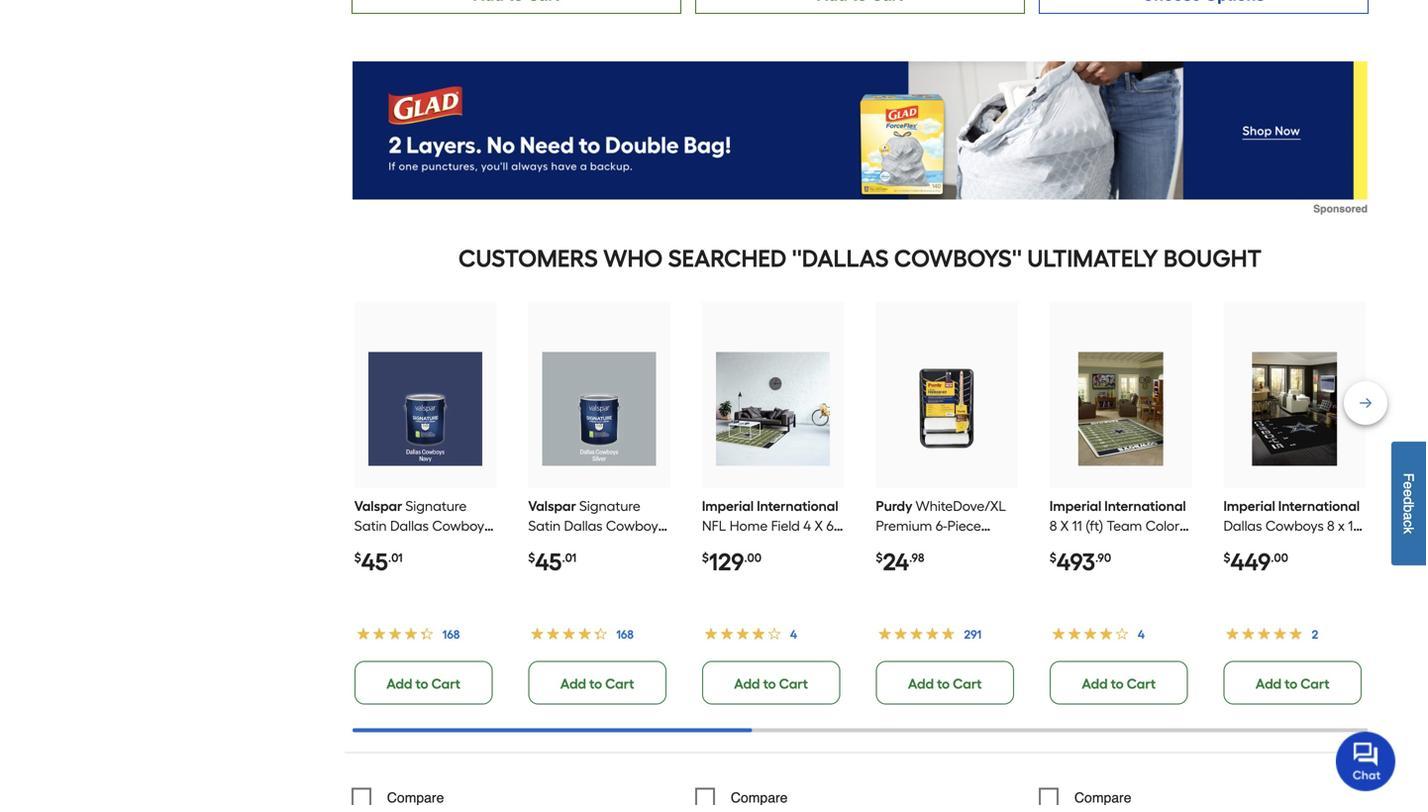 Task type: locate. For each thing, give the bounding box(es) containing it.
2 international from the left
[[1105, 498, 1186, 514]]

1 45 from the left
[[361, 548, 388, 576]]

x
[[815, 517, 823, 534], [1060, 517, 1069, 534]]

international up color
[[1105, 498, 1186, 514]]

1 horizontal spatial 45 list item
[[528, 302, 670, 705]]

5 add to cart link from the left
[[1050, 661, 1188, 705]]

1 11 from the left
[[1072, 517, 1082, 534]]

whitedove/xl
[[916, 498, 1006, 514]]

1 .00 from the left
[[744, 551, 762, 565]]

0 horizontal spatial international
[[757, 498, 838, 514]]

1 45 list item from the left
[[354, 302, 497, 705]]

multicolor
[[723, 537, 785, 554]]

add to cart for dallas cowboys 8 x 11 gray area rug - officially licensed nfl rug - made in usa - fade resistant - waterproof
[[1256, 675, 1330, 692]]

8 left x
[[1327, 517, 1335, 534]]

valspar for valspar signature satin dallas cowboys navy latex interior paint + primer (1-gallon) image
[[354, 498, 402, 514]]

international inside imperial international dallas cowboys 8 x 11 gray area rug - officially licensed nfl rug - made in usa - fade resistant - waterproof
[[1278, 498, 1360, 514]]

add to cart for nfl home field 4 x 6 (ft) multicolor area rug
[[734, 675, 808, 692]]

3 imperial from the left
[[1224, 498, 1275, 514]]

add for nfl home field 4 x 6 (ft) multicolor area rug
[[734, 675, 760, 692]]

$ inside $ 24 .98
[[876, 551, 883, 565]]

1 horizontal spatial valspar link
[[528, 498, 668, 594]]

to inside the 449 "list item"
[[1285, 675, 1298, 692]]

a
[[1401, 512, 1417, 520]]

0 horizontal spatial (ft)
[[702, 537, 720, 554]]

1001221598 element
[[351, 788, 444, 805]]

to inside 24 list item
[[937, 675, 950, 692]]

premium
[[876, 517, 932, 534]]

6 cart from the left
[[1301, 675, 1330, 692]]

x up indoor
[[1060, 517, 1069, 534]]

area inside imperial international nfl home field 4 x 6 (ft) multicolor area rug
[[789, 537, 818, 554]]

2 horizontal spatial area
[[1258, 537, 1288, 554]]

$ inside "$ 129 .00"
[[702, 551, 709, 565]]

1 horizontal spatial imperial
[[1050, 498, 1102, 514]]

3 cart from the left
[[779, 675, 808, 692]]

valspar link
[[354, 498, 494, 594], [528, 498, 668, 594]]

add inside 493 'list item'
[[1082, 675, 1108, 692]]

add to cart inside the 449 "list item"
[[1256, 675, 1330, 692]]

imperial for 449
[[1224, 498, 1275, 514]]

(ft) left 'team'
[[1086, 517, 1104, 534]]

1 horizontal spatial nfl
[[1224, 577, 1248, 594]]

imperial up dallas
[[1224, 498, 1275, 514]]

add inside the 449 "list item"
[[1256, 675, 1282, 692]]

5 add to cart from the left
[[1082, 675, 1156, 692]]

add for dallas cowboys 8 x 11 gray area rug - officially licensed nfl rug - made in usa - fade resistant - waterproof
[[1256, 675, 1282, 692]]

valspar signature satin dallas cowboys silver latex interior paint + primer (1-gallon) image
[[542, 352, 656, 466]]

1 $ 45 .01 from the left
[[354, 548, 403, 576]]

2 $ 45 .01 from the left
[[528, 548, 576, 576]]

1 horizontal spatial $ 45 .01
[[528, 548, 576, 576]]

field
[[771, 517, 800, 534]]

add to cart link inside 24 list item
[[876, 661, 1014, 705]]

3 area from the left
[[1258, 537, 1288, 554]]

area up officially
[[1258, 537, 1288, 554]]

-
[[1319, 537, 1323, 554], [1279, 577, 1284, 594], [1253, 597, 1258, 613], [1356, 597, 1360, 613]]

$ for dallas cowboys 8 x 11 gray area rug - officially licensed nfl rug - made in usa - fade resistant - waterproof
[[1224, 551, 1231, 565]]

2 .00 from the left
[[1271, 551, 1288, 565]]

imperial up the home
[[702, 498, 754, 514]]

add to cart link
[[354, 661, 493, 705], [528, 661, 666, 705], [702, 661, 840, 705], [876, 661, 1014, 705], [1050, 661, 1188, 705], [1224, 661, 1362, 705]]

imperial international nfl home field 4 x 6 (ft) multicolor area rug image
[[716, 352, 830, 466]]

2 area from the left
[[1094, 537, 1124, 554]]

add
[[387, 675, 412, 692], [560, 675, 586, 692], [734, 675, 760, 692], [908, 675, 934, 692], [1082, 675, 1108, 692], [1256, 675, 1282, 692]]

to
[[415, 675, 428, 692], [589, 675, 602, 692], [763, 675, 776, 692], [937, 675, 950, 692], [1111, 675, 1124, 692], [1285, 675, 1298, 692]]

1 horizontal spatial area
[[1094, 537, 1124, 554]]

searched
[[668, 244, 787, 273]]

0 vertical spatial (ft)
[[1086, 517, 1104, 534]]

6 add to cart link from the left
[[1224, 661, 1362, 705]]

1 valspar link from the left
[[354, 498, 494, 594]]

e up d
[[1401, 481, 1417, 489]]

11 inside imperial international 8 x 11 (ft) team color indoor area rug
[[1072, 517, 1082, 534]]

x inside imperial international 8 x 11 (ft) team color indoor area rug
[[1060, 517, 1069, 534]]

(ft)
[[1086, 517, 1104, 534], [702, 537, 720, 554]]

rug down 'team'
[[1127, 537, 1152, 554]]

add to cart inside 24 list item
[[908, 675, 982, 692]]

x left 6
[[815, 517, 823, 534]]

0 horizontal spatial area
[[789, 537, 818, 554]]

c
[[1401, 520, 1417, 527]]

.00 for 129
[[744, 551, 762, 565]]

11 up indoor
[[1072, 517, 1082, 534]]

cart inside 493 'list item'
[[1127, 675, 1156, 692]]

imperial international dallas cowboys 8 x 11 gray area rug - officially licensed nfl rug - made in usa - fade resistant - waterproof image
[[1238, 352, 1352, 466]]

6 add from the left
[[1256, 675, 1282, 692]]

0 horizontal spatial nfl
[[702, 517, 726, 534]]

2 45 from the left
[[535, 548, 562, 576]]

4 $ from the left
[[876, 551, 883, 565]]

home
[[730, 517, 768, 534]]

1 .01 from the left
[[388, 551, 403, 565]]

- up licensed
[[1319, 537, 1323, 554]]

2 e from the top
[[1401, 489, 1417, 497]]

2 x from the left
[[1060, 517, 1069, 534]]

cart inside the 449 "list item"
[[1301, 675, 1330, 692]]

2 valspar from the left
[[528, 498, 576, 514]]

usa
[[1224, 597, 1250, 613]]

4 to from the left
[[937, 675, 950, 692]]

1 cart from the left
[[431, 675, 460, 692]]

1 vertical spatial nfl
[[1224, 577, 1248, 594]]

international inside imperial international 8 x 11 (ft) team color indoor area rug
[[1105, 498, 1186, 514]]

2 horizontal spatial imperial
[[1224, 498, 1275, 514]]

dallas
[[1224, 517, 1262, 534]]

.01
[[388, 551, 403, 565], [562, 551, 576, 565]]

0 vertical spatial nfl
[[702, 517, 726, 534]]

to inside 129 "list item"
[[763, 675, 776, 692]]

.00
[[744, 551, 762, 565], [1271, 551, 1288, 565]]

nfl inside imperial international nfl home field 4 x 6 (ft) multicolor area rug
[[702, 517, 726, 534]]

$ 45 .01 for valspar signature satin dallas cowboys silver latex interior paint + primer (1-gallon) image
[[528, 548, 576, 576]]

5 cart from the left
[[1127, 675, 1156, 692]]

6 add to cart from the left
[[1256, 675, 1330, 692]]

5 to from the left
[[1111, 675, 1124, 692]]

0 horizontal spatial 8
[[1050, 517, 1057, 534]]

1 valspar from the left
[[354, 498, 402, 514]]

(ft) inside imperial international 8 x 11 (ft) team color indoor area rug
[[1086, 517, 1104, 534]]

cart for nfl home field 4 x 6 (ft) multicolor area rug
[[779, 675, 808, 692]]

1 horizontal spatial 45
[[535, 548, 562, 576]]

imperial inside imperial international nfl home field 4 x 6 (ft) multicolor area rug
[[702, 498, 754, 514]]

valspar signature satin dallas cowboys navy latex interior paint + primer (1-gallon) image
[[369, 352, 482, 466]]

0 horizontal spatial valspar
[[354, 498, 402, 514]]

$ inside $ 449 .00
[[1224, 551, 1231, 565]]

1 area from the left
[[789, 537, 818, 554]]

24
[[883, 548, 909, 576]]

imperial international nfl home field 4 x 6 (ft) multicolor area rug
[[702, 498, 838, 574]]

area down 4
[[789, 537, 818, 554]]

purdy
[[876, 498, 913, 514]]

to inside 493 'list item'
[[1111, 675, 1124, 692]]

$
[[354, 551, 361, 565], [528, 551, 535, 565], [702, 551, 709, 565], [876, 551, 883, 565], [1050, 551, 1057, 565], [1224, 551, 1231, 565]]

indoor
[[1050, 537, 1091, 554]]

2 horizontal spatial international
[[1278, 498, 1360, 514]]

international up x
[[1278, 498, 1360, 514]]

nfl up usa
[[1224, 577, 1248, 594]]

add to cart
[[387, 675, 460, 692], [560, 675, 634, 692], [734, 675, 808, 692], [908, 675, 982, 692], [1082, 675, 1156, 692], [1256, 675, 1330, 692]]

nfl
[[702, 517, 726, 534], [1224, 577, 1248, 594]]

d
[[1401, 497, 1417, 505]]

add to cart link inside 129 "list item"
[[702, 661, 840, 705]]

2 valspar link from the left
[[528, 498, 668, 594]]

0 horizontal spatial x
[[815, 517, 823, 534]]

6 $ from the left
[[1224, 551, 1231, 565]]

1 imperial from the left
[[702, 498, 754, 514]]

cart inside 24 list item
[[953, 675, 982, 692]]

0 horizontal spatial valspar link
[[354, 498, 494, 594]]

11
[[1072, 517, 1082, 534], [1348, 517, 1358, 534]]

1 add to cart link from the left
[[354, 661, 493, 705]]

0 horizontal spatial 11
[[1072, 517, 1082, 534]]

add inside 24 list item
[[908, 675, 934, 692]]

add to cart inside 493 'list item'
[[1082, 675, 1156, 692]]

add inside 129 "list item"
[[734, 675, 760, 692]]

international
[[757, 498, 838, 514], [1105, 498, 1186, 514], [1278, 498, 1360, 514]]

0 horizontal spatial 45 list item
[[354, 302, 497, 705]]

$ 45 .01
[[354, 548, 403, 576], [528, 548, 576, 576]]

e up the b
[[1401, 489, 1417, 497]]

e
[[1401, 481, 1417, 489], [1401, 489, 1417, 497]]

1 horizontal spatial (ft)
[[1086, 517, 1104, 534]]

valspar link for valspar signature satin dallas cowboys silver latex interior paint + primer (1-gallon) image
[[528, 498, 668, 594]]

international up 4
[[757, 498, 838, 514]]

1 8 from the left
[[1050, 517, 1057, 534]]

45 list item
[[354, 302, 497, 705], [528, 302, 670, 705]]

2 .01 from the left
[[562, 551, 576, 565]]

1 horizontal spatial .00
[[1271, 551, 1288, 565]]

.00 inside "$ 129 .00"
[[744, 551, 762, 565]]

8 up indoor
[[1050, 517, 1057, 534]]

0 horizontal spatial $ 45 .01
[[354, 548, 403, 576]]

customers who searched ''dallas cowboys'' ultimately bought
[[458, 244, 1262, 273]]

8 inside imperial international 8 x 11 (ft) team color indoor area rug
[[1050, 517, 1057, 534]]

nfl left the home
[[702, 517, 726, 534]]

imperial inside imperial international dallas cowboys 8 x 11 gray area rug - officially licensed nfl rug - made in usa - fade resistant - waterproof
[[1224, 498, 1275, 514]]

customers
[[458, 244, 598, 273]]

1 horizontal spatial .01
[[562, 551, 576, 565]]

1 horizontal spatial x
[[1060, 517, 1069, 534]]

.98
[[909, 551, 925, 565]]

rug up licensed
[[1291, 537, 1316, 554]]

valspar
[[354, 498, 402, 514], [528, 498, 576, 514]]

24 list item
[[876, 302, 1018, 705]]

2 11 from the left
[[1348, 517, 1358, 534]]

3 to from the left
[[763, 675, 776, 692]]

add to cart for whitedove/xl premium 6-piece woven paint roller kit
[[908, 675, 982, 692]]

$ inside the $ 493 .90
[[1050, 551, 1057, 565]]

international for 493
[[1105, 498, 1186, 514]]

imperial
[[702, 498, 754, 514], [1050, 498, 1102, 514], [1224, 498, 1275, 514]]

0 horizontal spatial .01
[[388, 551, 403, 565]]

4 add to cart from the left
[[908, 675, 982, 692]]

45
[[361, 548, 388, 576], [535, 548, 562, 576]]

area
[[789, 537, 818, 554], [1094, 537, 1124, 554], [1258, 537, 1288, 554]]

1 horizontal spatial 8
[[1327, 517, 1335, 534]]

(ft) inside imperial international nfl home field 4 x 6 (ft) multicolor area rug
[[702, 537, 720, 554]]

add for 8 x 11 (ft) team color indoor area rug
[[1082, 675, 1108, 692]]

rug down "multicolor"
[[702, 557, 727, 574]]

cart inside 129 "list item"
[[779, 675, 808, 692]]

1 vertical spatial (ft)
[[702, 537, 720, 554]]

imperial for 493
[[1050, 498, 1102, 514]]

(ft) left "multicolor"
[[702, 537, 720, 554]]

cart for dallas cowboys 8 x 11 gray area rug - officially licensed nfl rug - made in usa - fade resistant - waterproof
[[1301, 675, 1330, 692]]

area down 'team'
[[1094, 537, 1124, 554]]

add to cart inside 129 "list item"
[[734, 675, 808, 692]]

2 8 from the left
[[1327, 517, 1335, 534]]

1 horizontal spatial 11
[[1348, 517, 1358, 534]]

2 45 list item from the left
[[528, 302, 670, 705]]

imperial inside imperial international 8 x 11 (ft) team color indoor area rug
[[1050, 498, 1102, 514]]

advertisement region
[[352, 61, 1368, 215]]

6 to from the left
[[1285, 675, 1298, 692]]

5000216063 element
[[1039, 788, 1132, 805]]

waterproof
[[1224, 616, 1296, 633]]

cart
[[431, 675, 460, 692], [605, 675, 634, 692], [779, 675, 808, 692], [953, 675, 982, 692], [1127, 675, 1156, 692], [1301, 675, 1330, 692]]

rug down officially
[[1251, 577, 1276, 594]]

imperial up indoor
[[1050, 498, 1102, 514]]

area inside imperial international dallas cowboys 8 x 11 gray area rug - officially licensed nfl rug - made in usa - fade resistant - waterproof
[[1258, 537, 1288, 554]]

3 add to cart link from the left
[[702, 661, 840, 705]]

add to cart link inside 493 'list item'
[[1050, 661, 1188, 705]]

add to cart link inside the 449 "list item"
[[1224, 661, 1362, 705]]

4 add to cart link from the left
[[876, 661, 1014, 705]]

2 add to cart from the left
[[560, 675, 634, 692]]

2 add to cart link from the left
[[528, 661, 666, 705]]

5 $ from the left
[[1050, 551, 1057, 565]]

1 horizontal spatial international
[[1105, 498, 1186, 514]]

- right "resistant"
[[1356, 597, 1360, 613]]

1 x from the left
[[815, 517, 823, 534]]

129
[[709, 548, 744, 576]]

$ 449 .00
[[1224, 548, 1288, 576]]

493 list item
[[1050, 302, 1192, 705]]

4 cart from the left
[[953, 675, 982, 692]]

to for whitedove/xl premium 6-piece woven paint roller kit
[[937, 675, 950, 692]]

4 add from the left
[[908, 675, 934, 692]]

- right usa
[[1253, 597, 1258, 613]]

2 imperial from the left
[[1050, 498, 1102, 514]]

1 horizontal spatial valspar
[[528, 498, 576, 514]]

.00 inside $ 449 .00
[[1271, 551, 1288, 565]]

1 international from the left
[[757, 498, 838, 514]]

cowboys
[[1266, 517, 1324, 534]]

0 horizontal spatial 45
[[361, 548, 388, 576]]

rug
[[1127, 537, 1152, 554], [1291, 537, 1316, 554], [702, 557, 727, 574], [1251, 577, 1276, 594]]

5 add from the left
[[1082, 675, 1108, 692]]

3 $ from the left
[[702, 551, 709, 565]]

- up 'fade'
[[1279, 577, 1284, 594]]

piece
[[947, 517, 981, 534]]

3 add to cart from the left
[[734, 675, 808, 692]]

valspar for valspar signature satin dallas cowboys silver latex interior paint + primer (1-gallon) image
[[528, 498, 576, 514]]

x
[[1338, 517, 1345, 534]]

0 horizontal spatial imperial
[[702, 498, 754, 514]]

0 horizontal spatial .00
[[744, 551, 762, 565]]

fade
[[1261, 597, 1292, 613]]

3 add from the left
[[734, 675, 760, 692]]

8
[[1050, 517, 1057, 534], [1327, 517, 1335, 534]]

1 add from the left
[[387, 675, 412, 692]]

11 right x
[[1348, 517, 1358, 534]]

3 international from the left
[[1278, 498, 1360, 514]]

international inside imperial international nfl home field 4 x 6 (ft) multicolor area rug
[[757, 498, 838, 514]]



Task type: vqa. For each thing, say whether or not it's contained in the screenshot.


Task type: describe. For each thing, give the bounding box(es) containing it.
449
[[1231, 548, 1271, 576]]

add to cart link for whitedove/xl premium 6-piece woven paint roller kit
[[876, 661, 1014, 705]]

4
[[803, 517, 811, 534]]

k
[[1401, 527, 1417, 534]]

to for nfl home field 4 x 6 (ft) multicolor area rug
[[763, 675, 776, 692]]

area inside imperial international 8 x 11 (ft) team color indoor area rug
[[1094, 537, 1124, 554]]

valspar link for valspar signature satin dallas cowboys navy latex interior paint + primer (1-gallon) image
[[354, 498, 494, 594]]

8 inside imperial international dallas cowboys 8 x 11 gray area rug - officially licensed nfl rug - made in usa - fade resistant - waterproof
[[1327, 517, 1335, 534]]

imperial international 8 x 11 (ft) team color indoor area rug image
[[1064, 352, 1178, 466]]

color
[[1146, 517, 1180, 534]]

licensed
[[1283, 557, 1339, 574]]

paint
[[923, 537, 955, 554]]

nfl inside imperial international dallas cowboys 8 x 11 gray area rug - officially licensed nfl rug - made in usa - fade resistant - waterproof
[[1224, 577, 1248, 594]]

kit
[[996, 537, 1012, 554]]

who
[[603, 244, 663, 273]]

b
[[1401, 505, 1417, 512]]

2 to from the left
[[589, 675, 602, 692]]

imperial international 8 x 11 (ft) team color indoor area rug
[[1050, 498, 1186, 554]]

woven
[[876, 537, 919, 554]]

imperial for 129
[[702, 498, 754, 514]]

$ for whitedove/xl premium 6-piece woven paint roller kit
[[876, 551, 883, 565]]

$ 129 .00
[[702, 548, 762, 576]]

resistant
[[1296, 597, 1352, 613]]

add to cart link for 8 x 11 (ft) team color indoor area rug
[[1050, 661, 1188, 705]]

cart for 8 x 11 (ft) team color indoor area rug
[[1127, 675, 1156, 692]]

f e e d b a c k button
[[1392, 442, 1426, 565]]

.90
[[1095, 551, 1111, 565]]

add for whitedove/xl premium 6-piece woven paint roller kit
[[908, 675, 934, 692]]

.00 for 449
[[1271, 551, 1288, 565]]

cowboys''
[[894, 244, 1022, 273]]

1 to from the left
[[415, 675, 428, 692]]

bought
[[1164, 244, 1262, 273]]

2 $ from the left
[[528, 551, 535, 565]]

f
[[1401, 473, 1417, 482]]

45 for valspar signature satin dallas cowboys navy latex interior paint + primer (1-gallon) image
[[361, 548, 388, 576]]

cart for whitedove/xl premium 6-piece woven paint roller kit
[[953, 675, 982, 692]]

add to cart for 8 x 11 (ft) team color indoor area rug
[[1082, 675, 1156, 692]]

1001051236 element
[[695, 788, 788, 805]]

ultimately
[[1027, 244, 1158, 273]]

$ for nfl home field 4 x 6 (ft) multicolor area rug
[[702, 551, 709, 565]]

international for 449
[[1278, 498, 1360, 514]]

.01 for valspar signature satin dallas cowboys silver latex interior paint + primer (1-gallon) image
[[562, 551, 576, 565]]

6
[[826, 517, 834, 534]]

11 inside imperial international dallas cowboys 8 x 11 gray area rug - officially licensed nfl rug - made in usa - fade resistant - waterproof
[[1348, 517, 1358, 534]]

1 e from the top
[[1401, 481, 1417, 489]]

chat invite button image
[[1336, 731, 1396, 791]]

team
[[1107, 517, 1142, 534]]

made
[[1287, 577, 1324, 594]]

45 for valspar signature satin dallas cowboys silver latex interior paint + primer (1-gallon) image
[[535, 548, 562, 576]]

2 add from the left
[[560, 675, 586, 692]]

purdy whitedove/xl premium 6-piece woven paint roller kit image
[[890, 352, 1004, 466]]

6-
[[936, 517, 947, 534]]

1 add to cart from the left
[[387, 675, 460, 692]]

gray
[[1224, 537, 1255, 554]]

imperial international dallas cowboys 8 x 11 gray area rug - officially licensed nfl rug - made in usa - fade resistant - waterproof
[[1224, 498, 1360, 633]]

.01 for valspar signature satin dallas cowboys navy latex interior paint + primer (1-gallon) image
[[388, 551, 403, 565]]

129 list item
[[702, 302, 844, 705]]

roller
[[958, 537, 992, 554]]

to for dallas cowboys 8 x 11 gray area rug - officially licensed nfl rug - made in usa - fade resistant - waterproof
[[1285, 675, 1298, 692]]

rug inside imperial international nfl home field 4 x 6 (ft) multicolor area rug
[[702, 557, 727, 574]]

add to cart link for nfl home field 4 x 6 (ft) multicolor area rug
[[702, 661, 840, 705]]

international for 129
[[757, 498, 838, 514]]

rug inside imperial international 8 x 11 (ft) team color indoor area rug
[[1127, 537, 1152, 554]]

whitedove/xl premium 6-piece woven paint roller kit
[[876, 498, 1012, 554]]

in
[[1327, 577, 1338, 594]]

add to cart link for dallas cowboys 8 x 11 gray area rug - officially licensed nfl rug - made in usa - fade resistant - waterproof
[[1224, 661, 1362, 705]]

officially
[[1224, 557, 1279, 574]]

449 list item
[[1224, 302, 1366, 705]]

$ 24 .98
[[876, 548, 925, 576]]

2 cart from the left
[[605, 675, 634, 692]]

$ 493 .90
[[1050, 548, 1111, 576]]

to for 8 x 11 (ft) team color indoor area rug
[[1111, 675, 1124, 692]]

$ 45 .01 for valspar signature satin dallas cowboys navy latex interior paint + primer (1-gallon) image
[[354, 548, 403, 576]]

493
[[1057, 548, 1095, 576]]

1 $ from the left
[[354, 551, 361, 565]]

customers who searched ''dallas cowboys'' ultimately bought heading
[[352, 239, 1368, 278]]

x inside imperial international nfl home field 4 x 6 (ft) multicolor area rug
[[815, 517, 823, 534]]

$ for 8 x 11 (ft) team color indoor area rug
[[1050, 551, 1057, 565]]

f e e d b a c k
[[1401, 473, 1417, 534]]

''dallas
[[792, 244, 889, 273]]



